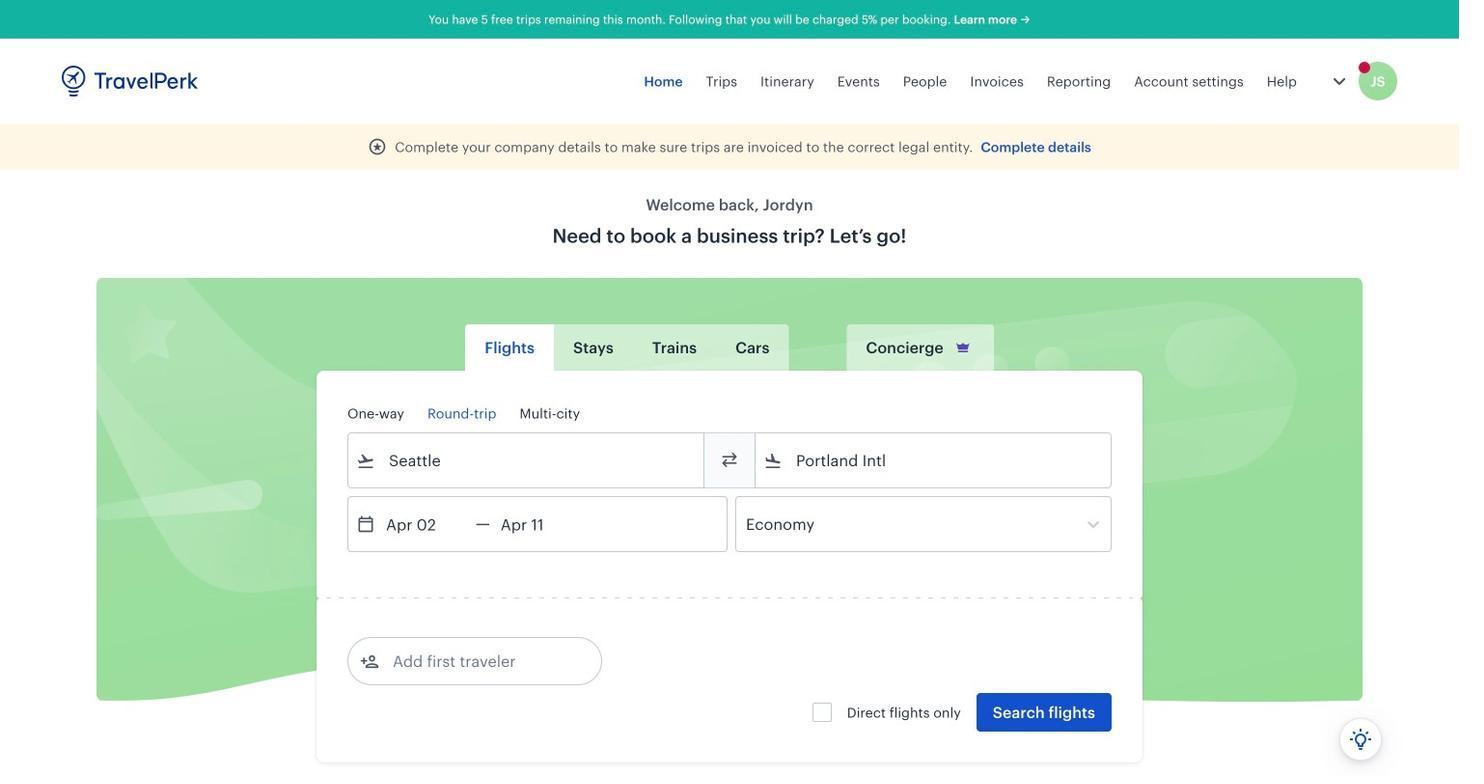Task type: vqa. For each thing, say whether or not it's contained in the screenshot.
Depart text field
yes



Task type: locate. For each thing, give the bounding box(es) containing it.
Add first traveler search field
[[379, 646, 580, 677]]

Return text field
[[490, 497, 591, 551]]

To search field
[[783, 445, 1086, 476]]



Task type: describe. For each thing, give the bounding box(es) containing it.
Depart text field
[[376, 497, 476, 551]]

From search field
[[376, 445, 679, 476]]



